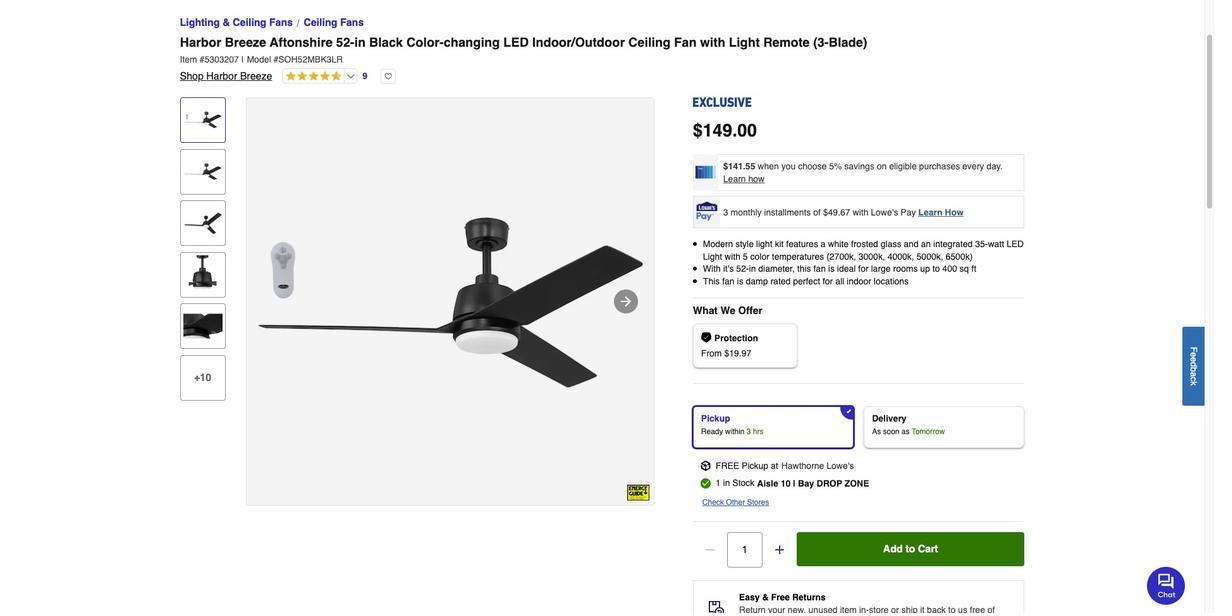 Task type: vqa. For each thing, say whether or not it's contained in the screenshot.
d
yes



Task type: describe. For each thing, give the bounding box(es) containing it.
pay
[[901, 207, 917, 217]]

3 inside pickup ready within 3 hrs
[[747, 428, 751, 437]]

delivery as soon as tomorrow
[[873, 414, 946, 437]]

indoor/outdoor
[[533, 35, 625, 50]]

in inside modern style light kit features a white frosted glass and an integrated 35-watt led light with 5 color temperatures (2700k, 3000k, 4000k, 5000k, 6500k) with it's 52-in diameter, this fan is ideal for large rooms up to 400 sq ft this fan is damp rated perfect for all indoor locations
[[749, 264, 756, 274]]

light inside 'harbor breeze aftonshire 52-in black color-changing led indoor/outdoor ceiling fan with light remote (3-blade) item # 5303207 | model # soh52mbk3lr'
[[729, 35, 760, 50]]

a for b
[[1190, 372, 1200, 377]]

lighting & ceiling fans link
[[180, 15, 293, 30]]

f
[[1190, 347, 1200, 352]]

1 vertical spatial lowe's
[[827, 462, 854, 472]]

delivery
[[873, 414, 907, 424]]

1 horizontal spatial for
[[859, 264, 869, 274]]

1 horizontal spatial is
[[829, 264, 835, 274]]

1 e from the top
[[1190, 352, 1200, 357]]

harbor breeze  #soh52mbk3lr - thumbnail4 image
[[183, 255, 222, 295]]

& for easy
[[763, 593, 769, 603]]

to inside 'button'
[[906, 544, 916, 556]]

harbor breeze  #soh52mbk3lr - thumbnail2 image
[[183, 152, 222, 191]]

1 vertical spatial harbor
[[206, 71, 237, 82]]

watt
[[989, 239, 1005, 249]]

sq
[[960, 264, 970, 274]]

style
[[736, 239, 754, 249]]

learn inside $141.55 when you choose 5% savings on eligible purchases every day. learn how
[[724, 174, 746, 184]]

400
[[943, 264, 958, 274]]

from
[[702, 349, 722, 359]]

to inside modern style light kit features a white frosted glass and an integrated 35-watt led light with 5 color temperatures (2700k, 3000k, 4000k, 5000k, 6500k) with it's 52-in diameter, this fan is ideal for large rooms up to 400 sq ft this fan is damp rated perfect for all indoor locations
[[933, 264, 941, 274]]

(3-
[[814, 35, 829, 50]]

this
[[704, 276, 720, 286]]

within
[[726, 428, 745, 437]]

frosted
[[852, 239, 879, 249]]

hrs
[[754, 428, 764, 437]]

0 vertical spatial fan
[[814, 264, 826, 274]]

protection plan filled image
[[702, 333, 712, 343]]

heart outline image
[[381, 69, 396, 84]]

rated
[[771, 276, 791, 286]]

| inside 'harbor breeze aftonshire 52-in black color-changing led indoor/outdoor ceiling fan with light remote (3-blade) item # 5303207 | model # soh52mbk3lr'
[[242, 54, 244, 65]]

choose
[[799, 161, 827, 171]]

you
[[782, 161, 796, 171]]

bay
[[799, 479, 815, 489]]

learn how button
[[724, 173, 765, 185]]

of
[[814, 207, 821, 217]]

white
[[829, 239, 849, 249]]

it's
[[724, 264, 734, 274]]

plus image
[[774, 544, 786, 557]]

item number 5 3 0 3 2 0 7 and model number s o h 5 2 m b k 3 l r element
[[180, 53, 1025, 66]]

$141.55 when you choose 5% savings on eligible purchases every day. learn how
[[724, 161, 1003, 184]]

what we offer
[[693, 306, 763, 317]]

option group containing pickup
[[688, 402, 1030, 454]]

pickup image
[[701, 462, 711, 472]]

$19.97
[[725, 349, 752, 359]]

color
[[751, 252, 770, 262]]

remote
[[764, 35, 810, 50]]

damp
[[746, 276, 769, 286]]

1 vertical spatial with
[[853, 207, 869, 217]]

savings
[[845, 161, 875, 171]]

lighting
[[180, 17, 220, 28]]

52- inside modern style light kit features a white frosted glass and an integrated 35-watt led light with 5 color temperatures (2700k, 3000k, 4000k, 5000k, 6500k) with it's 52-in diameter, this fan is ideal for large rooms up to 400 sq ft this fan is damp rated perfect for all indoor locations
[[737, 264, 750, 274]]

this
[[798, 264, 812, 274]]

harbor breeze aftonshire 52-in black color-changing led indoor/outdoor ceiling fan with light remote (3-blade) item # 5303207 | model # soh52mbk3lr
[[180, 35, 868, 65]]

1 fans from the left
[[269, 17, 293, 28]]

k
[[1190, 381, 1200, 386]]

and
[[904, 239, 919, 249]]

ceiling inside 'harbor breeze aftonshire 52-in black color-changing led indoor/outdoor ceiling fan with light remote (3-blade) item # 5303207 | model # soh52mbk3lr'
[[629, 35, 671, 50]]

locations
[[874, 276, 909, 286]]

add to cart
[[884, 544, 939, 556]]

0 horizontal spatial ceiling
[[233, 17, 267, 28]]

b
[[1190, 367, 1200, 372]]

indoor
[[847, 276, 872, 286]]

minus image
[[704, 544, 717, 557]]

breeze inside 'harbor breeze aftonshire 52-in black color-changing led indoor/outdoor ceiling fan with light remote (3-blade) item # 5303207 | model # soh52mbk3lr'
[[225, 35, 267, 50]]

5%
[[830, 161, 842, 171]]

add to cart button
[[797, 533, 1025, 567]]

model
[[247, 54, 271, 65]]

f e e d b a c k
[[1190, 347, 1200, 386]]

arrow right image
[[619, 294, 634, 309]]

check other stores
[[703, 499, 770, 508]]

glass
[[881, 239, 902, 249]]

zone
[[845, 479, 870, 489]]

1 # from the left
[[200, 54, 205, 65]]

aftonshire
[[270, 35, 333, 50]]

monthly
[[731, 207, 762, 217]]

led inside 'harbor breeze aftonshire 52-in black color-changing led indoor/outdoor ceiling fan with light remote (3-blade) item # 5303207 | model # soh52mbk3lr'
[[504, 35, 529, 50]]

$141.55
[[724, 161, 756, 171]]

& for lighting
[[223, 17, 230, 28]]

we
[[721, 306, 736, 317]]

purchases
[[920, 161, 961, 171]]

5000k,
[[917, 252, 944, 262]]

0 horizontal spatial 3
[[724, 207, 729, 217]]

free
[[716, 462, 740, 472]]

ft
[[972, 264, 977, 274]]

changing
[[444, 35, 500, 50]]

item
[[180, 54, 197, 65]]

f e e d b a c k button
[[1183, 327, 1205, 406]]

on
[[877, 161, 887, 171]]

d
[[1190, 362, 1200, 367]]

2 e from the top
[[1190, 357, 1200, 362]]

every
[[963, 161, 985, 171]]



Task type: locate. For each thing, give the bounding box(es) containing it.
0 vertical spatial learn
[[724, 174, 746, 184]]

cart
[[919, 544, 939, 556]]

is left 'damp'
[[737, 276, 744, 286]]

2 horizontal spatial in
[[749, 264, 756, 274]]

0 horizontal spatial &
[[223, 17, 230, 28]]

kit
[[775, 239, 784, 249]]

1 vertical spatial 3
[[747, 428, 751, 437]]

breeze down model
[[240, 71, 272, 82]]

fan right this at top
[[814, 264, 826, 274]]

when
[[758, 161, 779, 171]]

pickup inside pickup ready within 3 hrs
[[702, 414, 731, 424]]

check
[[703, 499, 724, 508]]

149
[[703, 120, 733, 140]]

9
[[363, 71, 368, 81]]

led
[[504, 35, 529, 50], [1007, 239, 1025, 249]]

0 vertical spatial harbor
[[180, 35, 222, 50]]

e up b
[[1190, 357, 1200, 362]]

in up 'damp'
[[749, 264, 756, 274]]

black
[[369, 35, 403, 50]]

for left all
[[823, 276, 834, 286]]

modern style light kit features a white frosted glass and an integrated 35-watt led light with 5 color temperatures (2700k, 3000k, 4000k, 5000k, 6500k) with it's 52-in diameter, this fan is ideal for large rooms up to 400 sq ft this fan is damp rated perfect for all indoor locations
[[704, 239, 1025, 286]]

ceiling fans link
[[304, 15, 364, 30]]

with right the fan
[[701, 35, 726, 50]]

52- down "5"
[[737, 264, 750, 274]]

5
[[743, 252, 748, 262]]

shop
[[180, 71, 204, 82]]

1 vertical spatial learn
[[919, 207, 943, 217]]

6500k)
[[946, 252, 973, 262]]

1 horizontal spatial in
[[724, 479, 730, 489]]

with right $49.67
[[853, 207, 869, 217]]

option group
[[688, 402, 1030, 454]]

52- down ceiling fans link
[[336, 35, 355, 50]]

.
[[733, 120, 738, 140]]

free
[[772, 593, 790, 603]]

as
[[902, 428, 910, 437]]

1 horizontal spatial led
[[1007, 239, 1025, 249]]

1 horizontal spatial to
[[933, 264, 941, 274]]

with
[[704, 264, 721, 274]]

0 vertical spatial lowe's
[[871, 207, 899, 217]]

lowe's
[[871, 207, 899, 217], [827, 462, 854, 472]]

lighting & ceiling fans
[[180, 17, 293, 28]]

what
[[693, 306, 718, 317]]

0 horizontal spatial lowe's
[[827, 462, 854, 472]]

fan
[[675, 35, 697, 50]]

0 vertical spatial pickup
[[702, 414, 731, 424]]

soon
[[884, 428, 900, 437]]

is left 'ideal'
[[829, 264, 835, 274]]

35-
[[976, 239, 989, 249]]

to right add
[[906, 544, 916, 556]]

stock
[[733, 479, 755, 489]]

for up the indoor
[[859, 264, 869, 274]]

1 horizontal spatial fans
[[340, 17, 364, 28]]

1 horizontal spatial lowe's
[[871, 207, 899, 217]]

easy
[[740, 593, 760, 603]]

ceiling up aftonshire
[[304, 17, 338, 28]]

0 vertical spatial for
[[859, 264, 869, 274]]

0 horizontal spatial a
[[821, 239, 826, 249]]

in inside 'harbor breeze aftonshire 52-in black color-changing led indoor/outdoor ceiling fan with light remote (3-blade) item # 5303207 | model # soh52mbk3lr'
[[355, 35, 366, 50]]

0 horizontal spatial in
[[355, 35, 366, 50]]

soh52mbk3lr
[[279, 54, 343, 65]]

0 horizontal spatial |
[[242, 54, 244, 65]]

protection from $19.97
[[702, 334, 759, 359]]

3 left "hrs"
[[747, 428, 751, 437]]

to right up at the right top of page
[[933, 264, 941, 274]]

free pickup at hawthorne lowe's
[[716, 462, 854, 472]]

1 vertical spatial is
[[737, 276, 744, 286]]

1 vertical spatial to
[[906, 544, 916, 556]]

integrated
[[934, 239, 973, 249]]

# right the item
[[200, 54, 205, 65]]

# right model
[[274, 54, 279, 65]]

1 vertical spatial pickup
[[742, 462, 769, 472]]

ceiling left the fan
[[629, 35, 671, 50]]

0 vertical spatial to
[[933, 264, 941, 274]]

1
[[716, 479, 721, 489]]

& right the lighting
[[223, 17, 230, 28]]

e
[[1190, 352, 1200, 357], [1190, 357, 1200, 362]]

1 horizontal spatial 52-
[[737, 264, 750, 274]]

2 vertical spatial with
[[725, 252, 741, 262]]

| right the 10
[[794, 479, 796, 489]]

1 horizontal spatial |
[[794, 479, 796, 489]]

52-
[[336, 35, 355, 50], [737, 264, 750, 274]]

harbor breeze  #soh52mbk3lr - thumbnail5 image
[[183, 307, 222, 346]]

3 right lowes pay logo
[[724, 207, 729, 217]]

in left black
[[355, 35, 366, 50]]

c
[[1190, 377, 1200, 381]]

2 # from the left
[[274, 54, 279, 65]]

with inside modern style light kit features a white frosted glass and an integrated 35-watt led light with 5 color temperatures (2700k, 3000k, 4000k, 5000k, 6500k) with it's 52-in diameter, this fan is ideal for large rooms up to 400 sq ft this fan is damp rated perfect for all indoor locations
[[725, 252, 741, 262]]

1 horizontal spatial 3
[[747, 428, 751, 437]]

1 horizontal spatial &
[[763, 593, 769, 603]]

energy guide image
[[628, 485, 650, 501]]

0 horizontal spatial #
[[200, 54, 205, 65]]

light up with
[[704, 252, 723, 262]]

eligible
[[890, 161, 917, 171]]

0 vertical spatial in
[[355, 35, 366, 50]]

1 vertical spatial for
[[823, 276, 834, 286]]

fan
[[814, 264, 826, 274], [723, 276, 735, 286]]

how
[[749, 174, 765, 184]]

breeze
[[225, 35, 267, 50], [240, 71, 272, 82]]

1 horizontal spatial ceiling
[[304, 17, 338, 28]]

0 vertical spatial with
[[701, 35, 726, 50]]

ceiling
[[233, 17, 267, 28], [304, 17, 338, 28], [629, 35, 671, 50]]

0 horizontal spatial led
[[504, 35, 529, 50]]

rooms
[[894, 264, 918, 274]]

ceiling up model
[[233, 17, 267, 28]]

light left remote
[[729, 35, 760, 50]]

led right watt at the top right of the page
[[1007, 239, 1025, 249]]

0 vertical spatial led
[[504, 35, 529, 50]]

0 horizontal spatial is
[[737, 276, 744, 286]]

at
[[771, 462, 779, 472]]

add
[[884, 544, 903, 556]]

1 horizontal spatial fan
[[814, 264, 826, 274]]

in right the '1'
[[724, 479, 730, 489]]

1 vertical spatial led
[[1007, 239, 1025, 249]]

0 vertical spatial 3
[[724, 207, 729, 217]]

lowe's left pay
[[871, 207, 899, 217]]

easy & free returns
[[740, 593, 826, 603]]

(2700k,
[[827, 252, 857, 262]]

blade)
[[829, 35, 868, 50]]

1 horizontal spatial learn
[[919, 207, 943, 217]]

3000k,
[[859, 252, 886, 262]]

hawthorne
[[782, 462, 825, 472]]

a up k
[[1190, 372, 1200, 377]]

| left model
[[242, 54, 244, 65]]

led inside modern style light kit features a white frosted glass and an integrated 35-watt led light with 5 color temperatures (2700k, 3000k, 4000k, 5000k, 6500k) with it's 52-in diameter, this fan is ideal for large rooms up to 400 sq ft this fan is damp rated perfect for all indoor locations
[[1007, 239, 1025, 249]]

& inside lighting & ceiling fans link
[[223, 17, 230, 28]]

installments
[[765, 207, 811, 217]]

check other stores button
[[703, 497, 770, 510]]

ceiling fans
[[304, 17, 364, 28]]

in inside 1 in stock aisle 10 | bay drop zone
[[724, 479, 730, 489]]

0 horizontal spatial pickup
[[702, 414, 731, 424]]

0 vertical spatial a
[[821, 239, 826, 249]]

0 horizontal spatial for
[[823, 276, 834, 286]]

shop harbor breeze
[[180, 71, 272, 82]]

harbor down 5303207
[[206, 71, 237, 82]]

offer
[[739, 306, 763, 317]]

pickup ready within 3 hrs
[[702, 414, 764, 437]]

harbor breeze  #soh52mbk3lr - thumbnail image
[[183, 101, 222, 140]]

1 vertical spatial breeze
[[240, 71, 272, 82]]

light inside modern style light kit features a white frosted glass and an integrated 35-watt led light with 5 color temperatures (2700k, 3000k, 4000k, 5000k, 6500k) with it's 52-in diameter, this fan is ideal for large rooms up to 400 sq ft this fan is damp rated perfect for all indoor locations
[[704, 252, 723, 262]]

0 horizontal spatial learn
[[724, 174, 746, 184]]

with left "5"
[[725, 252, 741, 262]]

0 vertical spatial |
[[242, 54, 244, 65]]

lowes pay logo image
[[695, 202, 720, 221]]

modern
[[704, 239, 734, 249]]

0 horizontal spatial light
[[704, 252, 723, 262]]

for
[[859, 264, 869, 274], [823, 276, 834, 286]]

| inside 1 in stock aisle 10 | bay drop zone
[[794, 479, 796, 489]]

0 horizontal spatial to
[[906, 544, 916, 556]]

0 horizontal spatial fans
[[269, 17, 293, 28]]

pickup
[[702, 414, 731, 424], [742, 462, 769, 472]]

temperatures
[[772, 252, 825, 262]]

1 vertical spatial a
[[1190, 372, 1200, 377]]

2 vertical spatial in
[[724, 479, 730, 489]]

fans up aftonshire
[[269, 17, 293, 28]]

how
[[946, 207, 964, 217]]

a inside modern style light kit features a white frosted glass and an integrated 35-watt led light with 5 color temperatures (2700k, 3000k, 4000k, 5000k, 6500k) with it's 52-in diameter, this fan is ideal for large rooms up to 400 sq ft this fan is damp rated perfect for all indoor locations
[[821, 239, 826, 249]]

led right changing
[[504, 35, 529, 50]]

0 vertical spatial 52-
[[336, 35, 355, 50]]

e up the d
[[1190, 352, 1200, 357]]

as
[[873, 428, 882, 437]]

1 vertical spatial 52-
[[737, 264, 750, 274]]

diameter,
[[759, 264, 795, 274]]

& left free
[[763, 593, 769, 603]]

breeze up model
[[225, 35, 267, 50]]

large
[[872, 264, 891, 274]]

2 horizontal spatial ceiling
[[629, 35, 671, 50]]

perfect
[[794, 276, 821, 286]]

aisle
[[758, 479, 779, 489]]

5303207
[[205, 54, 239, 65]]

1 horizontal spatial light
[[729, 35, 760, 50]]

pickup left at
[[742, 462, 769, 472]]

0 vertical spatial is
[[829, 264, 835, 274]]

1 vertical spatial in
[[749, 264, 756, 274]]

0 vertical spatial light
[[729, 35, 760, 50]]

harbor breeze  #soh52mbk3lr image
[[246, 98, 654, 506]]

lowe's up drop
[[827, 462, 854, 472]]

0 horizontal spatial 52-
[[336, 35, 355, 50]]

1 in stock aisle 10 | bay drop zone
[[716, 479, 870, 489]]

Stepper number input field with increment and decrement buttons number field
[[728, 533, 763, 568]]

2 fans from the left
[[340, 17, 364, 28]]

stores
[[748, 499, 770, 508]]

pickup up the ready
[[702, 414, 731, 424]]

0 horizontal spatial fan
[[723, 276, 735, 286]]

learn right pay
[[919, 207, 943, 217]]

harbor inside 'harbor breeze aftonshire 52-in black color-changing led indoor/outdoor ceiling fan with light remote (3-blade) item # 5303207 | model # soh52mbk3lr'
[[180, 35, 222, 50]]

ready
[[702, 428, 724, 437]]

learn down $141.55
[[724, 174, 746, 184]]

harbor breeze  #soh52mbk3lr - thumbnail3 image
[[183, 204, 222, 243]]

up
[[921, 264, 931, 274]]

fan down it's
[[723, 276, 735, 286]]

1 vertical spatial light
[[704, 252, 723, 262]]

other
[[727, 499, 745, 508]]

1 horizontal spatial pickup
[[742, 462, 769, 472]]

52- inside 'harbor breeze aftonshire 52-in black color-changing led indoor/outdoor ceiling fan with light remote (3-blade) item # 5303207 | model # soh52mbk3lr'
[[336, 35, 355, 50]]

1 horizontal spatial a
[[1190, 372, 1200, 377]]

|
[[242, 54, 244, 65], [794, 479, 796, 489]]

a left white
[[821, 239, 826, 249]]

a for features
[[821, 239, 826, 249]]

day.
[[987, 161, 1003, 171]]

0 vertical spatial &
[[223, 17, 230, 28]]

4.6 stars image
[[283, 71, 342, 83]]

drop
[[817, 479, 843, 489]]

0 vertical spatial breeze
[[225, 35, 267, 50]]

1 vertical spatial |
[[794, 479, 796, 489]]

chat invite button image
[[1148, 567, 1186, 606]]

check circle filled image
[[701, 479, 711, 489]]

an
[[922, 239, 931, 249]]

a inside 'button'
[[1190, 372, 1200, 377]]

ideal
[[838, 264, 856, 274]]

1 horizontal spatial #
[[274, 54, 279, 65]]

harbor down the lighting
[[180, 35, 222, 50]]

1 vertical spatial &
[[763, 593, 769, 603]]

&
[[223, 17, 230, 28], [763, 593, 769, 603]]

fans up 9
[[340, 17, 364, 28]]

1 vertical spatial fan
[[723, 276, 735, 286]]

with inside 'harbor breeze aftonshire 52-in black color-changing led indoor/outdoor ceiling fan with light remote (3-blade) item # 5303207 | model # soh52mbk3lr'
[[701, 35, 726, 50]]

tomorrow
[[912, 428, 946, 437]]

00
[[738, 120, 757, 140]]



